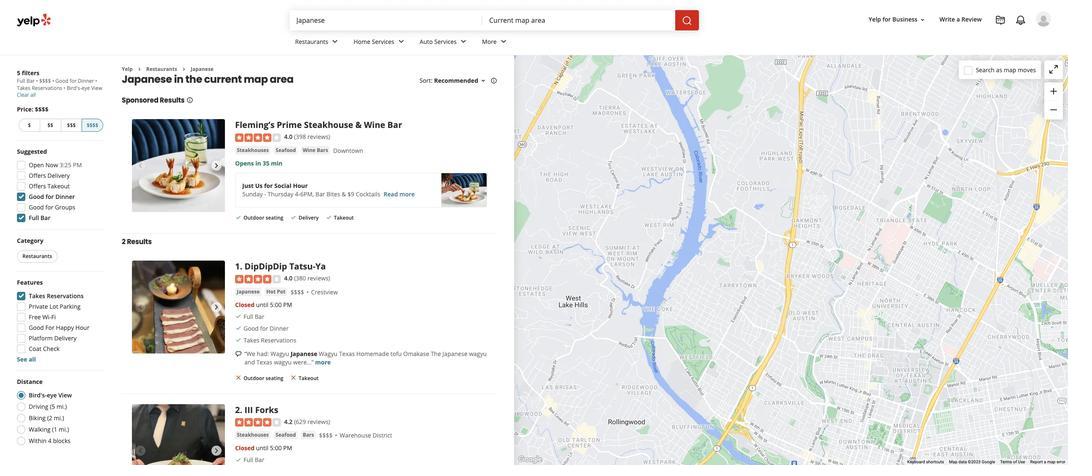 Task type: describe. For each thing, give the bounding box(es) containing it.
2 for 2 . iii forks
[[235, 405, 240, 416]]

restaurants button
[[17, 250, 58, 263]]

previous image for 2
[[135, 446, 145, 456]]

16 speech v2 image
[[235, 351, 242, 358]]

japanese right 16 chevron right v2 icon
[[191, 66, 214, 73]]

wi-
[[42, 313, 51, 321]]

1 vertical spatial 16 info v2 image
[[186, 97, 193, 104]]

good for groups
[[29, 203, 75, 211]]

4.0 (398 reviews)
[[284, 133, 330, 141]]

open now 3:25 pm
[[29, 161, 82, 169]]

steakhouses for 4.0
[[237, 147, 269, 154]]

a for write
[[957, 15, 960, 23]]

fleming's prime steakhouse & wine bar
[[235, 119, 402, 131]]

hour inside just us for social hour sunday - thursday 4-6pm, bar bites & $9 cocktails read more
[[293, 182, 308, 190]]

4.2 star rating image
[[235, 419, 281, 427]]

blocks
[[53, 437, 70, 445]]

slideshow element for 1
[[132, 261, 225, 354]]

within
[[29, 437, 47, 445]]

yelp for business
[[869, 15, 917, 23]]

offers takeout
[[29, 182, 70, 190]]

write a review
[[939, 15, 982, 23]]

$$$
[[67, 122, 76, 129]]

outdoor seating for delivery
[[244, 214, 283, 221]]

fleming's prime steakhouse & wine bar image
[[132, 119, 225, 212]]

full inside 5 filters full bar • $$$$ • good for dinner • takes reservations • bird's-eye view clear all
[[17, 77, 25, 85]]

seafood button for 4.2
[[274, 431, 298, 440]]

restaurants for "restaurants" button
[[22, 253, 52, 260]]

christina o. image
[[1036, 11, 1051, 27]]

4.0 (380 reviews)
[[284, 274, 330, 283]]

bites
[[327, 190, 340, 198]]

results for 2 results
[[127, 237, 152, 247]]

$$$$ down the (380
[[291, 288, 304, 296]]

1 vertical spatial takes reservations
[[244, 336, 296, 344]]

keyboard shortcuts
[[907, 460, 944, 465]]

$$$ button
[[61, 119, 82, 132]]

1 horizontal spatial restaurants link
[[288, 30, 347, 55]]

zoom out image
[[1049, 105, 1059, 115]]

seating for takeout
[[266, 375, 283, 382]]

platform delivery
[[29, 334, 77, 342]]

warehouse
[[340, 432, 371, 440]]

16 checkmark v2 image for takeout
[[325, 214, 332, 221]]

distance
[[17, 378, 43, 386]]

0 vertical spatial wagyu
[[469, 350, 487, 358]]

filters
[[22, 69, 39, 77]]

0 vertical spatial japanese link
[[191, 66, 214, 73]]

Near text field
[[489, 16, 668, 25]]

next image
[[211, 161, 222, 171]]

platform
[[29, 334, 53, 342]]

more
[[482, 37, 497, 45]]

wine bars button
[[301, 146, 330, 155]]

suggested
[[17, 148, 47, 156]]

category group
[[15, 237, 105, 265]]

2 vertical spatial full bar
[[244, 456, 264, 464]]

min
[[271, 159, 282, 167]]

biking
[[29, 414, 46, 422]]

delivery for platform delivery
[[54, 334, 77, 342]]

0 horizontal spatial bars
[[303, 432, 314, 439]]

0 vertical spatial pm
[[73, 161, 82, 169]]

restaurants for the right restaurants link
[[295, 37, 328, 45]]

1 horizontal spatial restaurants
[[146, 66, 177, 73]]

2 vertical spatial reservations
[[261, 336, 296, 344]]

moves
[[1018, 66, 1036, 74]]

sponsored
[[122, 96, 158, 105]]

full down good for groups
[[29, 214, 39, 222]]

0 horizontal spatial wagyu
[[274, 358, 292, 366]]

keyboard shortcuts button
[[907, 460, 944, 466]]

pm for 1 . dipdipdip tatsu-ya
[[283, 301, 292, 309]]

4.0 for 4.0 (398 reviews)
[[284, 133, 293, 141]]

2 horizontal spatial dinner
[[270, 325, 289, 333]]

closed until 5:00 pm for dipdipdip
[[235, 301, 292, 309]]

1 slideshow element from the top
[[132, 119, 225, 212]]

steakhouses for 4.2
[[237, 432, 269, 439]]

1 vertical spatial takeout
[[334, 214, 354, 221]]

$$ button
[[40, 119, 61, 132]]

0 vertical spatial &
[[355, 119, 362, 131]]

group containing features
[[14, 279, 105, 364]]

4 star rating image for 4.0 (380 reviews)
[[235, 275, 281, 284]]

good for happy hour
[[29, 324, 89, 332]]

0 vertical spatial wine
[[364, 119, 385, 131]]

$$
[[47, 122, 53, 129]]

hot
[[266, 288, 276, 295]]

clear
[[17, 91, 29, 99]]

1 vertical spatial hour
[[75, 324, 89, 332]]

full down 4.2 star rating image
[[244, 456, 253, 464]]

error
[[1057, 460, 1065, 465]]

auto services link
[[413, 30, 475, 55]]

24 chevron down v2 image for auto services
[[458, 37, 468, 47]]

1 vertical spatial more
[[315, 358, 331, 366]]

seafood button for 4.0
[[274, 146, 298, 155]]

delivery for offers delivery
[[47, 172, 70, 180]]

0 vertical spatial group
[[1044, 82, 1063, 120]]

japanese up 'were..."'
[[291, 350, 317, 358]]

16 chevron right v2 image
[[136, 66, 143, 73]]

auto
[[420, 37, 433, 45]]

steakhouse
[[304, 119, 353, 131]]

outdoor seating for takeout
[[244, 375, 283, 382]]

offers for offers delivery
[[29, 172, 46, 180]]

outdoor for takeout
[[244, 375, 264, 382]]

1 horizontal spatial japanese link
[[235, 288, 261, 296]]

coat
[[29, 345, 41, 353]]

results for sponsored results
[[160, 96, 185, 105]]

walking (1 mi.)
[[29, 426, 69, 434]]

open
[[29, 161, 44, 169]]

16 close v2 image
[[290, 375, 297, 382]]

1 vertical spatial takes
[[29, 292, 45, 300]]

sunday
[[242, 190, 263, 198]]

35
[[263, 159, 269, 167]]

ya
[[315, 261, 326, 272]]

$$$$ right price: in the top of the page
[[35, 105, 48, 113]]

mi.) for walking (1 mi.)
[[59, 426, 69, 434]]

sponsored results
[[122, 96, 185, 105]]

the
[[185, 72, 202, 86]]

1 vertical spatial full bar
[[244, 313, 264, 321]]

4
[[48, 437, 52, 445]]

dinner inside group
[[55, 193, 75, 201]]

$$$$ inside 5 filters full bar • $$$$ • good for dinner • takes reservations • bird's-eye view clear all
[[39, 77, 51, 85]]

district
[[373, 432, 392, 440]]

none field near
[[489, 16, 668, 25]]

business
[[892, 15, 917, 23]]

projects image
[[995, 15, 1005, 25]]

see
[[17, 356, 27, 364]]

notifications image
[[1016, 15, 1026, 25]]

japanese inside japanese button
[[237, 288, 260, 295]]

takes inside 5 filters full bar • $$$$ • good for dinner • takes reservations • bird's-eye view clear all
[[17, 85, 30, 92]]

for down offers takeout
[[46, 193, 54, 201]]

for inside just us for social hour sunday - thursday 4-6pm, bar bites & $9 cocktails read more
[[264, 182, 273, 190]]

wine bars link
[[301, 146, 330, 155]]

24 chevron down v2 image
[[330, 37, 340, 47]]

search as map moves
[[976, 66, 1036, 74]]

until for dipdipdip
[[256, 301, 268, 309]]

(1
[[52, 426, 57, 434]]

full down japanese button
[[244, 313, 253, 321]]

1
[[235, 261, 240, 272]]

offers for offers takeout
[[29, 182, 46, 190]]

check
[[43, 345, 60, 353]]

reservations inside 5 filters full bar • $$$$ • good for dinner • takes reservations • bird's-eye view clear all
[[32, 85, 62, 92]]

1 vertical spatial reservations
[[47, 292, 84, 300]]

good inside 5 filters full bar • $$$$ • good for dinner • takes reservations • bird's-eye view clear all
[[55, 77, 68, 85]]

fi
[[51, 313, 56, 321]]

japanese in the current map area
[[122, 72, 293, 86]]

tatsu-
[[289, 261, 315, 272]]

5 filters full bar • $$$$ • good for dinner • takes reservations • bird's-eye view clear all
[[17, 69, 102, 99]]

for up the had:
[[260, 325, 268, 333]]

1 vertical spatial delivery
[[299, 214, 319, 221]]

user actions element
[[862, 11, 1063, 63]]

dinner inside 5 filters full bar • $$$$ • good for dinner • takes reservations • bird's-eye view clear all
[[78, 77, 94, 85]]

thursday
[[268, 190, 293, 198]]

"we
[[244, 350, 255, 358]]

4.0 for 4.0 (380 reviews)
[[284, 274, 293, 283]]

search
[[976, 66, 995, 74]]

crestview
[[311, 288, 338, 296]]

0 vertical spatial full bar
[[29, 214, 50, 222]]

wagyu texas homemade tofu omakase the japanese wagyu and texas wagyu were..."
[[244, 350, 487, 366]]

2 vertical spatial takeout
[[299, 375, 319, 382]]

0 vertical spatial takes reservations
[[29, 292, 84, 300]]

next image for 2 . iii forks
[[211, 446, 222, 456]]

auto services
[[420, 37, 457, 45]]

search image
[[682, 15, 692, 26]]

mi.) for biking (2 mi.)
[[54, 414, 64, 422]]

(629
[[294, 418, 306, 426]]

2 vertical spatial takes
[[244, 336, 259, 344]]

tofu
[[390, 350, 402, 358]]

map for report
[[1047, 460, 1056, 465]]

map data ©2023 google
[[949, 460, 995, 465]]

keyboard
[[907, 460, 925, 465]]

hot pot
[[266, 288, 285, 295]]

yelp for yelp for business
[[869, 15, 881, 23]]

0 vertical spatial bars
[[317, 147, 328, 154]]

review
[[962, 15, 982, 23]]

$$$$ right bars link
[[319, 432, 333, 440]]

for inside button
[[882, 15, 891, 23]]

. for 2
[[240, 405, 242, 416]]

home services
[[354, 37, 394, 45]]

current
[[204, 72, 242, 86]]

3:25
[[60, 161, 71, 169]]

none field find
[[296, 16, 476, 25]]

for left groups
[[45, 203, 53, 211]]

bird's- inside 5 filters full bar • $$$$ • good for dinner • takes reservations • bird's-eye view clear all
[[67, 85, 82, 92]]

$ button
[[19, 119, 40, 132]]

seafood link for 4.0 (398 reviews)
[[274, 146, 298, 155]]

as
[[996, 66, 1002, 74]]

recommended button
[[434, 77, 487, 85]]

previous image
[[135, 161, 145, 171]]



Task type: vqa. For each thing, say whether or not it's contained in the screenshot.
Hoy-Ka Thai Restaurant icon
no



Task type: locate. For each thing, give the bounding box(es) containing it.
1 vertical spatial closed until 5:00 pm
[[235, 445, 292, 453]]

social
[[274, 182, 291, 190]]

0 vertical spatial mi.)
[[57, 403, 67, 411]]

view up driving (5 mi.)
[[58, 392, 72, 400]]

1 vertical spatial yelp
[[122, 66, 133, 73]]

2 closed until 5:00 pm from the top
[[235, 445, 292, 453]]

1 vertical spatial &
[[342, 190, 346, 198]]

all right clear
[[30, 91, 36, 99]]

Find text field
[[296, 16, 476, 25]]

&
[[355, 119, 362, 131], [342, 190, 346, 198]]

0 horizontal spatial none field
[[296, 16, 476, 25]]

bird's- up the price: $$$$ group
[[67, 85, 82, 92]]

. for 1
[[240, 261, 242, 272]]

reviews) down fleming's prime steakhouse & wine bar
[[307, 133, 330, 141]]

1 none field from the left
[[296, 16, 476, 25]]

had:
[[257, 350, 269, 358]]

reviews) for tatsu-
[[307, 274, 330, 283]]

map left error
[[1047, 460, 1056, 465]]

all inside group
[[29, 356, 36, 364]]

0 horizontal spatial restaurants
[[22, 253, 52, 260]]

services for home services
[[372, 37, 394, 45]]

restaurants
[[295, 37, 328, 45], [146, 66, 177, 73], [22, 253, 52, 260]]

seafood for 4.2
[[276, 432, 296, 439]]

restaurants inside button
[[22, 253, 52, 260]]

group containing suggested
[[14, 148, 105, 225]]

area
[[270, 72, 293, 86]]

more inside just us for social hour sunday - thursday 4-6pm, bar bites & $9 cocktails read more
[[399, 190, 415, 198]]

2 services from the left
[[434, 37, 457, 45]]

japanese
[[191, 66, 214, 73], [122, 72, 172, 86], [237, 288, 260, 295], [291, 350, 317, 358], [443, 350, 467, 358]]

services right auto
[[434, 37, 457, 45]]

2 steakhouses button from the top
[[235, 431, 271, 440]]

reservations down filters
[[32, 85, 62, 92]]

wagyu down "we had: wagyu japanese
[[274, 358, 292, 366]]

eye
[[82, 85, 90, 92], [47, 392, 57, 400]]

just
[[242, 182, 254, 190]]

map for search
[[1004, 66, 1016, 74]]

until
[[256, 301, 268, 309], [256, 445, 268, 453]]

mi.) right (5
[[57, 403, 67, 411]]

0 horizontal spatial map
[[244, 72, 268, 86]]

1 closed until 5:00 pm from the top
[[235, 301, 292, 309]]

2 next image from the top
[[211, 446, 222, 456]]

homemade
[[356, 350, 389, 358]]

option group containing distance
[[14, 378, 105, 448]]

1 horizontal spatial takeout
[[299, 375, 319, 382]]

slideshow element for 2
[[132, 405, 225, 466]]

outdoor right 16 close v2 image
[[244, 375, 264, 382]]

seafood for 4.0
[[276, 147, 296, 154]]

1 horizontal spatial bird's-
[[67, 85, 82, 92]]

previous image for 1
[[135, 302, 145, 313]]

japanese link right 16 chevron right v2 icon
[[191, 66, 214, 73]]

1 closed from the top
[[235, 301, 255, 309]]

private lot parking
[[29, 303, 80, 311]]

a right the report
[[1044, 460, 1046, 465]]

takes reservations up the had:
[[244, 336, 296, 344]]

0 vertical spatial good for dinner
[[29, 193, 75, 201]]

1 vertical spatial offers
[[29, 182, 46, 190]]

1 4.0 from the top
[[284, 133, 293, 141]]

1 horizontal spatial in
[[255, 159, 261, 167]]

dipdipdip tatsu-ya image
[[132, 261, 225, 354]]

1 horizontal spatial more
[[399, 190, 415, 198]]

all inside 5 filters full bar • $$$$ • good for dinner • takes reservations • bird's-eye view clear all
[[30, 91, 36, 99]]

1 vertical spatial outdoor
[[244, 375, 264, 382]]

16 chevron down v2 image for yelp for business
[[919, 16, 926, 23]]

0 vertical spatial closed until 5:00 pm
[[235, 301, 292, 309]]

. left dipdipdip
[[240, 261, 242, 272]]

wagyu
[[469, 350, 487, 358], [274, 358, 292, 366]]

wagyu inside wagyu texas homemade tofu omakase the japanese wagyu and texas wagyu were..."
[[319, 350, 337, 358]]

24 chevron down v2 image
[[396, 37, 406, 47], [458, 37, 468, 47], [498, 37, 509, 47]]

1 horizontal spatial hour
[[293, 182, 308, 190]]

coat check
[[29, 345, 60, 353]]

services
[[372, 37, 394, 45], [434, 37, 457, 45]]

. left iii
[[240, 405, 242, 416]]

1 4 star rating image from the top
[[235, 134, 281, 142]]

wine inside button
[[303, 147, 315, 154]]

more right 'were..."'
[[315, 358, 331, 366]]

2 seafood button from the top
[[274, 431, 298, 440]]

seafood link down 4.2
[[274, 431, 298, 440]]

steakhouses link up opens in 35 min
[[235, 146, 271, 155]]

next image
[[211, 302, 222, 313], [211, 446, 222, 456]]

yelp for business button
[[865, 12, 929, 27]]

wine
[[364, 119, 385, 131], [303, 147, 315, 154]]

1 steakhouses button from the top
[[235, 146, 271, 155]]

2 results
[[122, 237, 152, 247]]

1 wagyu from the left
[[270, 350, 289, 358]]

japanese right the
[[443, 350, 467, 358]]

(2
[[47, 414, 52, 422]]

seafood up the min
[[276, 147, 296, 154]]

2 seating from the top
[[266, 375, 283, 382]]

0 vertical spatial slideshow element
[[132, 119, 225, 212]]

services inside home services link
[[372, 37, 394, 45]]

closed until 5:00 pm for iii
[[235, 445, 292, 453]]

0 vertical spatial hour
[[293, 182, 308, 190]]

happy
[[56, 324, 74, 332]]

of
[[1013, 460, 1017, 465]]

group
[[1044, 82, 1063, 120], [14, 148, 105, 225], [14, 279, 105, 364]]

1 vertical spatial closed
[[235, 445, 255, 453]]

more right read
[[399, 190, 415, 198]]

1 horizontal spatial texas
[[339, 350, 355, 358]]

0 horizontal spatial restaurants link
[[146, 66, 177, 73]]

0 horizontal spatial view
[[58, 392, 72, 400]]

reservations
[[32, 85, 62, 92], [47, 292, 84, 300], [261, 336, 296, 344]]

16 checkmark v2 image
[[235, 214, 242, 221], [325, 214, 332, 221]]

google image
[[516, 455, 544, 466]]

full
[[17, 77, 25, 85], [29, 214, 39, 222], [244, 313, 253, 321], [244, 456, 253, 464]]

3 reviews) from the top
[[307, 418, 330, 426]]

were..."
[[293, 358, 314, 366]]

0 vertical spatial closed
[[235, 301, 255, 309]]

2 offers from the top
[[29, 182, 46, 190]]

0 vertical spatial seafood
[[276, 147, 296, 154]]

takes up private
[[29, 292, 45, 300]]

2 horizontal spatial restaurants
[[295, 37, 328, 45]]

map region
[[473, 0, 1068, 466]]

4-
[[295, 190, 300, 198]]

0 horizontal spatial hour
[[75, 324, 89, 332]]

16 chevron down v2 image inside recommended dropdown button
[[480, 77, 487, 84]]

2 seafood from the top
[[276, 432, 296, 439]]

takeout down $9
[[334, 214, 354, 221]]

"we had: wagyu japanese
[[244, 350, 317, 358]]

steakhouses down 4.2 star rating image
[[237, 432, 269, 439]]

seafood link for 4.2 (629 reviews)
[[274, 431, 298, 440]]

None field
[[296, 16, 476, 25], [489, 16, 668, 25]]

omakase
[[403, 350, 429, 358]]

1 offers from the top
[[29, 172, 46, 180]]

mi.) for driving (5 mi.)
[[57, 403, 67, 411]]

1 vertical spatial bars
[[303, 432, 314, 439]]

0 vertical spatial reservations
[[32, 85, 62, 92]]

closed until 5:00 pm down hot
[[235, 301, 292, 309]]

5
[[17, 69, 20, 77]]

data
[[958, 460, 967, 465]]

closed down 4.2 star rating image
[[235, 445, 255, 453]]

1 vertical spatial wine
[[303, 147, 315, 154]]

services inside auto services link
[[434, 37, 457, 45]]

restaurants right 16 chevron right v2 image
[[146, 66, 177, 73]]

steakhouses up opens in 35 min
[[237, 147, 269, 154]]

1 . from the top
[[240, 261, 242, 272]]

24 chevron down v2 image inside more link
[[498, 37, 509, 47]]

$$$$ right $$$
[[87, 122, 98, 129]]

1 horizontal spatial takes reservations
[[244, 336, 296, 344]]

0 horizontal spatial texas
[[256, 358, 272, 366]]

2 outdoor from the top
[[244, 375, 264, 382]]

2 steakhouses from the top
[[237, 432, 269, 439]]

1 vertical spatial reviews)
[[307, 274, 330, 283]]

seating for delivery
[[266, 214, 283, 221]]

2 closed from the top
[[235, 445, 255, 453]]

takes
[[17, 85, 30, 92], [29, 292, 45, 300], [244, 336, 259, 344]]

full bar
[[29, 214, 50, 222], [244, 313, 264, 321], [244, 456, 264, 464]]

until down 4.2 star rating image
[[256, 445, 268, 453]]

yelp for yelp link
[[122, 66, 133, 73]]

japanese button
[[235, 288, 261, 296]]

japanese up sponsored results
[[122, 72, 172, 86]]

$$$$ inside $$$$ 'button'
[[87, 122, 98, 129]]

yelp left 16 chevron right v2 image
[[122, 66, 133, 73]]

0 vertical spatial yelp
[[869, 15, 881, 23]]

good for dinner up good for groups
[[29, 193, 75, 201]]

1 horizontal spatial 2
[[235, 405, 240, 416]]

24 chevron down v2 image inside home services link
[[396, 37, 406, 47]]

steakhouses button for 4.0
[[235, 146, 271, 155]]

wagyu right the had:
[[270, 350, 289, 358]]

delivery down happy at the left of the page
[[54, 334, 77, 342]]

1 horizontal spatial wine
[[364, 119, 385, 131]]

1 horizontal spatial 16 info v2 image
[[490, 77, 497, 84]]

opens
[[235, 159, 254, 167]]

1 steakhouses link from the top
[[235, 146, 271, 155]]

yelp inside button
[[869, 15, 881, 23]]

1 vertical spatial pm
[[283, 301, 292, 309]]

groups
[[55, 203, 75, 211]]

closed for iii forks
[[235, 445, 255, 453]]

hot pot button
[[265, 288, 287, 296]]

1 outdoor from the top
[[244, 214, 264, 221]]

0 horizontal spatial services
[[372, 37, 394, 45]]

24 chevron down v2 image right auto services on the top of page
[[458, 37, 468, 47]]

2 horizontal spatial 24 chevron down v2 image
[[498, 37, 509, 47]]

-
[[264, 190, 266, 198]]

texas left homemade
[[339, 350, 355, 358]]

0 vertical spatial 4 star rating image
[[235, 134, 281, 142]]

full bar down good for groups
[[29, 214, 50, 222]]

a for report
[[1044, 460, 1046, 465]]

1 vertical spatial group
[[14, 148, 105, 225]]

1 5:00 from the top
[[270, 301, 282, 309]]

2 previous image from the top
[[135, 446, 145, 456]]

16 close v2 image
[[235, 375, 242, 382]]

24 chevron down v2 image for more
[[498, 37, 509, 47]]

full bar down 4.2 star rating image
[[244, 456, 264, 464]]

2 for 2 results
[[122, 237, 126, 247]]

0 horizontal spatial eye
[[47, 392, 57, 400]]

0 vertical spatial takes
[[17, 85, 30, 92]]

see all
[[17, 356, 36, 364]]

4 star rating image for 4.0 (398 reviews)
[[235, 134, 281, 142]]

pm down 4.2
[[283, 445, 292, 453]]

restaurants inside business categories element
[[295, 37, 328, 45]]

2 reviews) from the top
[[307, 274, 330, 283]]

services for auto services
[[434, 37, 457, 45]]

for
[[45, 324, 54, 332]]

recommended
[[434, 77, 478, 85]]

report
[[1030, 460, 1043, 465]]

0 vertical spatial more
[[399, 190, 415, 198]]

1 vertical spatial previous image
[[135, 446, 145, 456]]

shortcuts
[[926, 460, 944, 465]]

the
[[431, 350, 441, 358]]

closed until 5:00 pm down 4.2 star rating image
[[235, 445, 292, 453]]

seating down thursday
[[266, 214, 283, 221]]

takes reservations up private lot parking
[[29, 292, 84, 300]]

1 vertical spatial all
[[29, 356, 36, 364]]

2 steakhouses link from the top
[[235, 431, 271, 440]]

0 vertical spatial restaurants
[[295, 37, 328, 45]]

1 vertical spatial restaurants
[[146, 66, 177, 73]]

2 slideshow element from the top
[[132, 261, 225, 354]]

2 outdoor seating from the top
[[244, 375, 283, 382]]

0 vertical spatial 5:00
[[270, 301, 282, 309]]

1 vertical spatial seafood
[[276, 432, 296, 439]]

steakhouses button up opens in 35 min
[[235, 146, 271, 155]]

16 chevron down v2 image right recommended
[[480, 77, 487, 84]]

steakhouses link for 4.0
[[235, 146, 271, 155]]

mi.) right '(2'
[[54, 414, 64, 422]]

0 horizontal spatial takeout
[[47, 182, 70, 190]]

view
[[91, 85, 102, 92], [58, 392, 72, 400]]

1 vertical spatial seafood button
[[274, 431, 298, 440]]

1 seating from the top
[[266, 214, 283, 221]]

parking
[[60, 303, 80, 311]]

takeout down offers delivery
[[47, 182, 70, 190]]

(398
[[294, 133, 306, 141]]

hour
[[293, 182, 308, 190], [75, 324, 89, 332]]

1 vertical spatial slideshow element
[[132, 261, 225, 354]]

seafood down 4.2
[[276, 432, 296, 439]]

2 until from the top
[[256, 445, 268, 453]]

in left the
[[174, 72, 183, 86]]

16 checkmark v2 image
[[290, 214, 297, 221], [235, 313, 242, 320], [235, 325, 242, 332], [235, 337, 242, 344], [235, 457, 242, 464]]

16 info v2 image down the
[[186, 97, 193, 104]]

fleming's
[[235, 119, 275, 131]]

24 chevron down v2 image right more
[[498, 37, 509, 47]]

4 star rating image down dipdipdip
[[235, 275, 281, 284]]

0 horizontal spatial dinner
[[55, 193, 75, 201]]

16 chevron down v2 image
[[919, 16, 926, 23], [480, 77, 487, 84]]

closed for dipdipdip tatsu-ya
[[235, 301, 255, 309]]

seafood button up the min
[[274, 146, 298, 155]]

pm right 3:25
[[73, 161, 82, 169]]

home services link
[[347, 30, 413, 55]]

1 horizontal spatial a
[[1044, 460, 1046, 465]]

1 next image from the top
[[211, 302, 222, 313]]

wagyu up more link
[[319, 350, 337, 358]]

1 vertical spatial outdoor seating
[[244, 375, 283, 382]]

1 horizontal spatial eye
[[82, 85, 90, 92]]

2 4.0 from the top
[[284, 274, 293, 283]]

1 vertical spatial a
[[1044, 460, 1046, 465]]

1 services from the left
[[372, 37, 394, 45]]

16 chevron down v2 image for recommended
[[480, 77, 487, 84]]

1 reviews) from the top
[[307, 133, 330, 141]]

steakhouses button down 4.2 star rating image
[[235, 431, 271, 440]]

hour up 4-
[[293, 182, 308, 190]]

fleming's prime steakhouse & wine bar link
[[235, 119, 402, 131]]

0 vertical spatial bird's-
[[67, 85, 82, 92]]

slideshow element
[[132, 119, 225, 212], [132, 261, 225, 354], [132, 405, 225, 466]]

takeout
[[47, 182, 70, 190], [334, 214, 354, 221], [299, 375, 319, 382]]

(5
[[50, 403, 55, 411]]

bars down 4.0 (398 reviews)
[[317, 147, 328, 154]]

1 vertical spatial good for dinner
[[244, 325, 289, 333]]

japanese link left hot
[[235, 288, 261, 296]]

4.2
[[284, 418, 293, 426]]

2 vertical spatial mi.)
[[59, 426, 69, 434]]

3 slideshow element from the top
[[132, 405, 225, 466]]

2 24 chevron down v2 image from the left
[[458, 37, 468, 47]]

more
[[399, 190, 415, 198], [315, 358, 331, 366]]

a inside write a review "link"
[[957, 15, 960, 23]]

1 24 chevron down v2 image from the left
[[396, 37, 406, 47]]

japanese inside wagyu texas homemade tofu omakase the japanese wagyu and texas wagyu were..."
[[443, 350, 467, 358]]

bar
[[27, 77, 35, 85], [387, 119, 402, 131], [315, 190, 325, 198], [40, 214, 50, 222], [255, 313, 264, 321], [255, 456, 264, 464]]

4.0 left (398
[[284, 133, 293, 141]]

24 chevron down v2 image inside auto services link
[[458, 37, 468, 47]]

0 vertical spatial outdoor
[[244, 214, 264, 221]]

offers down offers delivery
[[29, 182, 46, 190]]

outdoor for delivery
[[244, 214, 264, 221]]

in for opens
[[255, 159, 261, 167]]

0 horizontal spatial 2
[[122, 237, 126, 247]]

pm
[[73, 161, 82, 169], [283, 301, 292, 309], [283, 445, 292, 453]]

2 5:00 from the top
[[270, 445, 282, 453]]

1 outdoor seating from the top
[[244, 214, 283, 221]]

3 24 chevron down v2 image from the left
[[498, 37, 509, 47]]

prime
[[277, 119, 302, 131]]

1 horizontal spatial dinner
[[78, 77, 94, 85]]

bird's- up "driving"
[[29, 392, 47, 400]]

map right as
[[1004, 66, 1016, 74]]

and
[[244, 358, 255, 366]]

None search field
[[290, 10, 701, 30]]

1 steakhouses from the top
[[237, 147, 269, 154]]

wine bars
[[303, 147, 328, 154]]

yelp
[[869, 15, 881, 23], [122, 66, 133, 73]]

16 checkmark v2 image for outdoor seating
[[235, 214, 242, 221]]

16 chevron down v2 image inside 'yelp for business' button
[[919, 16, 926, 23]]

0 vertical spatial texas
[[339, 350, 355, 358]]

view up $$$$ 'button'
[[91, 85, 102, 92]]

1 vertical spatial japanese link
[[235, 288, 261, 296]]

2 16 checkmark v2 image from the left
[[325, 214, 332, 221]]

.
[[240, 261, 242, 272], [240, 405, 242, 416]]

option group
[[14, 378, 105, 448]]

seafood link up the min
[[274, 146, 298, 155]]

4 star rating image down fleming's
[[235, 134, 281, 142]]

2 . from the top
[[240, 405, 242, 416]]

2 vertical spatial restaurants
[[22, 253, 52, 260]]

wagyu right the
[[469, 350, 487, 358]]

1 vertical spatial steakhouses button
[[235, 431, 271, 440]]

1 seafood from the top
[[276, 147, 296, 154]]

more link
[[315, 358, 331, 366]]

0 horizontal spatial bird's-
[[29, 392, 47, 400]]

1 seafood link from the top
[[274, 146, 298, 155]]

price: $$$$ group
[[17, 105, 105, 134]]

0 horizontal spatial wine
[[303, 147, 315, 154]]

0 vertical spatial seafood button
[[274, 146, 298, 155]]

2 4 star rating image from the top
[[235, 275, 281, 284]]

iii forks image
[[132, 405, 225, 466]]

5:00 down 4.2 star rating image
[[270, 445, 282, 453]]

use
[[1018, 460, 1025, 465]]

1 vertical spatial 16 chevron down v2 image
[[480, 77, 487, 84]]

0 horizontal spatial a
[[957, 15, 960, 23]]

view inside 5 filters full bar • $$$$ • good for dinner • takes reservations • bird's-eye view clear all
[[91, 85, 102, 92]]

0 vertical spatial all
[[30, 91, 36, 99]]

16 info v2 image right recommended dropdown button
[[490, 77, 497, 84]]

steakhouses link down 4.2 star rating image
[[235, 431, 271, 440]]

eye inside 5 filters full bar • $$$$ • good for dinner • takes reservations • bird's-eye view clear all
[[82, 85, 90, 92]]

2 vertical spatial slideshow element
[[132, 405, 225, 466]]

google
[[982, 460, 995, 465]]

1 vertical spatial steakhouses link
[[235, 431, 271, 440]]

until for iii
[[256, 445, 268, 453]]

1 16 checkmark v2 image from the left
[[235, 214, 242, 221]]

until down hot
[[256, 301, 268, 309]]

within 4 blocks
[[29, 437, 70, 445]]

more link
[[475, 30, 515, 55]]

2 vertical spatial reviews)
[[307, 418, 330, 426]]

1 previous image from the top
[[135, 302, 145, 313]]

1 . dipdipdip tatsu-ya
[[235, 261, 326, 272]]

2 none field from the left
[[489, 16, 668, 25]]

& up downtown
[[355, 119, 362, 131]]

5:00 for forks
[[270, 445, 282, 453]]

report a map error link
[[1030, 460, 1065, 465]]

steakhouses link for 4.2
[[235, 431, 271, 440]]

zoom in image
[[1049, 86, 1059, 96]]

in for japanese
[[174, 72, 183, 86]]

restaurants down category
[[22, 253, 52, 260]]

next image for 1 . dipdipdip tatsu-ya
[[211, 302, 222, 313]]

reservations up "we had: wagyu japanese
[[261, 336, 296, 344]]

1 until from the top
[[256, 301, 268, 309]]

bar inside just us for social hour sunday - thursday 4-6pm, bar bites & $9 cocktails read more
[[315, 190, 325, 198]]

steakhouses button for 4.2
[[235, 431, 271, 440]]

pm for 2 . iii forks
[[283, 445, 292, 453]]

pot
[[277, 288, 285, 295]]

outdoor seating down and
[[244, 375, 283, 382]]

outdoor seating down -
[[244, 214, 283, 221]]

previous image
[[135, 302, 145, 313], [135, 446, 145, 456]]

2 vertical spatial group
[[14, 279, 105, 364]]

0 vertical spatial previous image
[[135, 302, 145, 313]]

yelp left business at the top of the page
[[869, 15, 881, 23]]

0 vertical spatial next image
[[211, 302, 222, 313]]

terms of use
[[1000, 460, 1025, 465]]

0 vertical spatial delivery
[[47, 172, 70, 180]]

closed down japanese button
[[235, 301, 255, 309]]

1 horizontal spatial good for dinner
[[244, 325, 289, 333]]

map
[[1004, 66, 1016, 74], [244, 72, 268, 86], [1047, 460, 1056, 465]]

for inside 5 filters full bar • $$$$ • good for dinner • takes reservations • bird's-eye view clear all
[[70, 77, 77, 85]]

1 vertical spatial mi.)
[[54, 414, 64, 422]]

0 horizontal spatial 24 chevron down v2 image
[[396, 37, 406, 47]]

read
[[384, 190, 398, 198]]

1 horizontal spatial 24 chevron down v2 image
[[458, 37, 468, 47]]

reviews) down ya
[[307, 274, 330, 283]]

driving (5 mi.)
[[29, 403, 67, 411]]

seafood button down 4.2
[[274, 431, 298, 440]]

0 vertical spatial .
[[240, 261, 242, 272]]

2 wagyu from the left
[[319, 350, 337, 358]]

1 vertical spatial bird's-
[[29, 392, 47, 400]]

4 star rating image
[[235, 134, 281, 142], [235, 275, 281, 284]]

seafood
[[276, 147, 296, 154], [276, 432, 296, 439]]

restaurants left 24 chevron down v2 icon
[[295, 37, 328, 45]]

24 chevron down v2 image for home services
[[396, 37, 406, 47]]

for left business at the top of the page
[[882, 15, 891, 23]]

reviews) for forks
[[307, 418, 330, 426]]

home
[[354, 37, 370, 45]]

4.2 (629 reviews)
[[284, 418, 330, 426]]

6pm,
[[300, 190, 314, 198]]

full down 5
[[17, 77, 25, 85]]

& inside just us for social hour sunday - thursday 4-6pm, bar bites & $9 cocktails read more
[[342, 190, 346, 198]]

2 seafood link from the top
[[274, 431, 298, 440]]

dipdipdip tatsu-ya link
[[245, 261, 326, 272]]

for up -
[[264, 182, 273, 190]]

takeout right 16 close v2 icon
[[299, 375, 319, 382]]

1 vertical spatial wagyu
[[274, 358, 292, 366]]

offers down open
[[29, 172, 46, 180]]

$$$$
[[39, 77, 51, 85], [35, 105, 48, 113], [87, 122, 98, 129], [291, 288, 304, 296], [319, 432, 333, 440]]

bar inside 5 filters full bar • $$$$ • good for dinner • takes reservations • bird's-eye view clear all
[[27, 77, 35, 85]]

closed
[[235, 301, 255, 309], [235, 445, 255, 453]]

all right 'see'
[[29, 356, 36, 364]]

0 vertical spatial restaurants link
[[288, 30, 347, 55]]

1 seafood button from the top
[[274, 146, 298, 155]]

japanese left hot
[[237, 288, 260, 295]]

1 vertical spatial steakhouses
[[237, 432, 269, 439]]

in
[[174, 72, 183, 86], [255, 159, 261, 167]]

16 info v2 image
[[490, 77, 497, 84], [186, 97, 193, 104]]

0 vertical spatial takeout
[[47, 182, 70, 190]]

full bar down japanese button
[[244, 313, 264, 321]]

5:00 for tatsu-
[[270, 301, 282, 309]]

wagyu
[[270, 350, 289, 358], [319, 350, 337, 358]]

1 horizontal spatial bars
[[317, 147, 328, 154]]

takes down 5
[[17, 85, 30, 92]]

features
[[17, 279, 43, 287]]

& left $9
[[342, 190, 346, 198]]

16 chevron right v2 image
[[181, 66, 187, 73]]

mi.) right (1
[[59, 426, 69, 434]]

business categories element
[[288, 30, 1051, 55]]

hour right happy at the left of the page
[[75, 324, 89, 332]]

expand map image
[[1049, 64, 1059, 74]]

eye up (5
[[47, 392, 57, 400]]

delivery down open now 3:25 pm
[[47, 172, 70, 180]]



